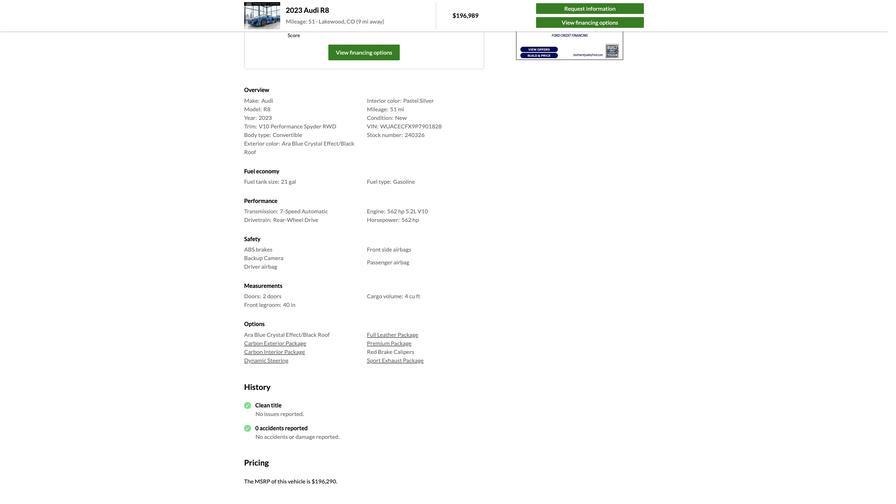 Task type: vqa. For each thing, say whether or not it's contained in the screenshot.
2012 Nissan Rogue SL AWD link
no



Task type: describe. For each thing, give the bounding box(es) containing it.
make: audi model: r8 year: 2023 trim: v10 performance spyder rwd body type: convertible
[[244, 97, 336, 138]]

in
[[291, 301, 295, 308]]

volume:
[[383, 293, 403, 300]]

front side airbags
[[367, 246, 411, 253]]

request information button
[[536, 3, 644, 14]]

overview
[[244, 87, 269, 93]]

doors: 2 doors front legroom: 40 in
[[244, 293, 295, 308]]

reported
[[285, 425, 308, 432]]

brake
[[378, 348, 393, 355]]

0 vertical spatial 562
[[387, 208, 397, 215]]

the msrp of this vehicle is $196,290.
[[244, 478, 337, 485]]

mi inside interior color: pastel silver mileage: 51 mi condition: new vin: wuacecfx9p7901828 stock number: 240326
[[398, 106, 404, 112]]

no for no accidents or damage reported.
[[256, 434, 263, 440]]

gal
[[289, 178, 296, 185]]

no for no impact on your credit score
[[266, 25, 273, 31]]

1 vertical spatial performance
[[244, 197, 277, 204]]

5.2l
[[406, 208, 417, 215]]

silver
[[420, 97, 434, 104]]

interior inside ara blue crystal effect/black roof carbon exterior package carbon interior package dynamic steering
[[264, 348, 283, 355]]

vdpcheck image for 0 accidents reported
[[244, 425, 251, 432]]

co
[[347, 18, 355, 25]]

1 horizontal spatial view financing options button
[[536, 17, 644, 28]]

passenger
[[367, 259, 393, 266]]

engine:
[[367, 208, 386, 215]]

no accidents or damage reported.
[[256, 434, 340, 440]]

lakewood,
[[319, 18, 346, 25]]

drive
[[305, 216, 318, 223]]

1 horizontal spatial airbag
[[394, 259, 409, 266]]

wuacecfx9p7901828
[[380, 123, 442, 129]]

0 horizontal spatial options
[[374, 49, 392, 56]]

backup
[[244, 255, 263, 261]]

airbag inside abs brakes backup camera driver airbag
[[262, 263, 277, 270]]

condition:
[[367, 114, 393, 121]]

0 vertical spatial financing
[[576, 19, 598, 26]]

ara blue crystal effect/black roof
[[244, 140, 354, 155]]

premium package link
[[367, 340, 412, 347]]

full leather package premium package red brake calipers sport exhaust package
[[367, 331, 424, 364]]

calipers
[[394, 348, 414, 355]]

clean title
[[255, 402, 282, 409]]

clean
[[255, 402, 270, 409]]

only
[[343, 25, 353, 31]]

ft
[[416, 293, 420, 300]]

·
[[316, 18, 318, 25]]

horsepower:
[[367, 216, 400, 223]]

carbon interior package link
[[244, 348, 305, 355]]

camera
[[264, 255, 283, 261]]

interior color: pastel silver mileage: 51 mi condition: new vin: wuacecfx9p7901828 stock number: 240326
[[367, 97, 442, 138]]

year:
[[244, 114, 257, 121]]

accidents for 0
[[260, 425, 284, 432]]

no impact on your credit score
[[266, 25, 322, 38]]

cargo volume: 4 cu ft
[[367, 293, 420, 300]]

your
[[296, 25, 307, 31]]

2 carbon from the top
[[244, 348, 263, 355]]

fuel for fuel type: gasoline
[[367, 178, 378, 185]]

$196,290.
[[312, 478, 337, 485]]

side
[[382, 246, 392, 253]]

v10 inside make: audi model: r8 year: 2023 trim: v10 performance spyder rwd body type: convertible
[[259, 123, 269, 129]]

request
[[564, 5, 585, 12]]

tank
[[256, 178, 267, 185]]

premium
[[367, 340, 390, 347]]

0 vertical spatial exterior
[[244, 140, 265, 147]]

doors:
[[244, 293, 261, 300]]

brakes
[[256, 246, 273, 253]]

view financing options for the bottom view financing options button
[[336, 49, 392, 56]]

of
[[271, 478, 277, 485]]

audi for model:
[[261, 97, 273, 104]]

vin:
[[367, 123, 378, 129]]

damage
[[296, 434, 315, 440]]

safety
[[244, 236, 261, 242]]

history
[[244, 382, 271, 392]]

advertisement region
[[516, 0, 623, 60]]

performance inside make: audi model: r8 year: 2023 trim: v10 performance spyder rwd body type: convertible
[[270, 123, 303, 129]]

pastel
[[403, 97, 419, 104]]

2023 inside make: audi model: r8 year: 2023 trim: v10 performance spyder rwd body type: convertible
[[259, 114, 272, 121]]

sport
[[367, 357, 381, 364]]

1 carbon from the top
[[244, 340, 263, 347]]

0 vertical spatial front
[[367, 246, 381, 253]]

stock
[[367, 131, 381, 138]]

size:
[[268, 178, 279, 185]]

effect/black for ara blue crystal effect/black roof
[[324, 140, 354, 147]]

fuel economy
[[244, 168, 279, 174]]

roof for ara blue crystal effect/black roof
[[244, 148, 256, 155]]

drivetrain:
[[244, 216, 271, 223]]

no issues reported.
[[256, 411, 304, 418]]

51 inside the 2023 audi r8 mileage: 51 · lakewood, co (9 mi away)
[[308, 18, 315, 25]]

body
[[244, 131, 257, 138]]

no for no issues reported.
[[256, 411, 263, 418]]

rear-
[[273, 216, 287, 223]]

blue for ara blue crystal effect/black roof
[[292, 140, 303, 147]]

mileage: inside interior color: pastel silver mileage: 51 mi condition: new vin: wuacecfx9p7901828 stock number: 240326
[[367, 106, 388, 112]]

leather
[[377, 331, 397, 338]]

real
[[437, 25, 447, 31]]

exterior color:
[[244, 140, 280, 147]]

airbags
[[393, 246, 411, 253]]

this
[[278, 478, 287, 485]]

passenger airbag
[[367, 259, 409, 266]]

doors
[[267, 293, 282, 300]]

1 vertical spatial type:
[[379, 178, 391, 185]]

1 vertical spatial view
[[336, 49, 349, 56]]

1 vertical spatial hp
[[413, 216, 419, 223]]

0
[[255, 425, 259, 432]]

ara blue crystal effect/black roof carbon exterior package carbon interior package dynamic steering
[[244, 331, 330, 364]]

impact
[[274, 25, 289, 31]]



Task type: locate. For each thing, give the bounding box(es) containing it.
view down the only
[[336, 49, 349, 56]]

1 vertical spatial front
[[244, 301, 258, 308]]

exterior up carbon interior package link
[[264, 340, 285, 347]]

1 horizontal spatial options
[[600, 19, 618, 26]]

accidents
[[260, 425, 284, 432], [264, 434, 288, 440]]

airbag down the camera
[[262, 263, 277, 270]]

1 horizontal spatial 51
[[390, 106, 397, 112]]

or
[[289, 434, 294, 440]]

1 horizontal spatial reported.
[[316, 434, 340, 440]]

performance up transmission:
[[244, 197, 277, 204]]

0 horizontal spatial ara
[[244, 331, 253, 338]]

reported.
[[280, 411, 304, 418], [316, 434, 340, 440]]

driver
[[244, 263, 260, 270]]

2023 audi r8 mileage: 51 · lakewood, co (9 mi away)
[[286, 6, 384, 25]]

roof inside ara blue crystal effect/black roof
[[244, 148, 256, 155]]

mi right (9
[[362, 18, 369, 25]]

1 vertical spatial 51
[[390, 106, 397, 112]]

0 accidents reported
[[255, 425, 308, 432]]

blue inside ara blue crystal effect/black roof
[[292, 140, 303, 147]]

4
[[405, 293, 408, 300]]

dynamic
[[244, 357, 266, 364]]

ara inside ara blue crystal effect/black roof carbon exterior package carbon interior package dynamic steering
[[244, 331, 253, 338]]

vdpcheck image
[[244, 402, 251, 409], [244, 425, 251, 432]]

fuel for fuel tank size: 21 gal
[[244, 178, 255, 185]]

carbon exterior package link
[[244, 340, 306, 347]]

r8 inside the 2023 audi r8 mileage: 51 · lakewood, co (9 mi away)
[[320, 6, 329, 14]]

effect/black down rwd
[[324, 140, 354, 147]]

1 horizontal spatial hp
[[413, 216, 419, 223]]

fuel tank size: 21 gal
[[244, 178, 296, 185]]

fuel type: gasoline
[[367, 178, 415, 185]]

view financing options down only takes minutes
[[336, 49, 392, 56]]

interior
[[367, 97, 386, 104], [264, 348, 283, 355]]

1 horizontal spatial view
[[562, 19, 575, 26]]

only takes minutes
[[343, 25, 386, 31]]

ara for ara blue crystal effect/black roof carbon exterior package carbon interior package dynamic steering
[[244, 331, 253, 338]]

1 horizontal spatial effect/black
[[324, 140, 354, 147]]

0 horizontal spatial 2023
[[259, 114, 272, 121]]

view financing options button down only takes minutes
[[328, 45, 400, 61]]

fuel left economy
[[244, 168, 255, 174]]

accidents for no
[[264, 434, 288, 440]]

1 vertical spatial no
[[256, 411, 263, 418]]

0 horizontal spatial view financing options
[[336, 49, 392, 56]]

0 vertical spatial mileage:
[[286, 18, 307, 25]]

roof
[[244, 148, 256, 155], [318, 331, 330, 338]]

effect/black for ara blue crystal effect/black roof carbon exterior package carbon interior package dynamic steering
[[286, 331, 317, 338]]

1 vertical spatial view financing options button
[[328, 45, 400, 61]]

0 vertical spatial view
[[562, 19, 575, 26]]

1 vertical spatial vdpcheck image
[[244, 425, 251, 432]]

performance up convertible on the left top of the page
[[270, 123, 303, 129]]

options
[[244, 321, 265, 328]]

blue down the options
[[254, 331, 266, 338]]

2023 right year:
[[259, 114, 272, 121]]

crystal up carbon exterior package link
[[267, 331, 285, 338]]

vdpcheck image left 0
[[244, 425, 251, 432]]

1 horizontal spatial mileage:
[[367, 106, 388, 112]]

0 horizontal spatial v10
[[259, 123, 269, 129]]

effect/black inside ara blue crystal effect/black roof carbon exterior package carbon interior package dynamic steering
[[286, 331, 317, 338]]

financing down 'request information' button
[[576, 19, 598, 26]]

type: left gasoline
[[379, 178, 391, 185]]

audi inside the 2023 audi r8 mileage: 51 · lakewood, co (9 mi away)
[[304, 6, 319, 14]]

front left side
[[367, 246, 381, 253]]

no inside "no impact on your credit score"
[[266, 25, 273, 31]]

fuel up engine:
[[367, 178, 378, 185]]

1 horizontal spatial 2023
[[286, 6, 302, 14]]

pricing
[[244, 458, 269, 468]]

transmission: 7-speed automatic drivetrain: rear-wheel drive
[[244, 208, 328, 223]]

1 horizontal spatial view financing options
[[562, 19, 618, 26]]

0 vertical spatial mi
[[362, 18, 369, 25]]

562 down the 5.2l
[[402, 216, 411, 223]]

gasoline
[[393, 178, 415, 185]]

front down doors:
[[244, 301, 258, 308]]

package
[[398, 331, 418, 338], [286, 340, 306, 347], [391, 340, 412, 347], [284, 348, 305, 355], [403, 357, 424, 364]]

trim:
[[244, 123, 257, 129]]

type: up exterior color:
[[258, 131, 271, 138]]

personalized real rates
[[408, 25, 460, 31]]

reported. up reported
[[280, 411, 304, 418]]

0 horizontal spatial audi
[[261, 97, 273, 104]]

color:
[[387, 97, 402, 104], [266, 140, 280, 147]]

fuel left tank
[[244, 178, 255, 185]]

562 up horsepower:
[[387, 208, 397, 215]]

1 vertical spatial carbon
[[244, 348, 263, 355]]

0 horizontal spatial effect/black
[[286, 331, 317, 338]]

color: inside interior color: pastel silver mileage: 51 mi condition: new vin: wuacecfx9p7901828 stock number: 240326
[[387, 97, 402, 104]]

ara inside ara blue crystal effect/black roof
[[282, 140, 291, 147]]

r8
[[320, 6, 329, 14], [264, 106, 271, 112]]

red
[[367, 348, 377, 355]]

airbag down airbags
[[394, 259, 409, 266]]

airbag
[[394, 259, 409, 266], [262, 263, 277, 270]]

r8 up lakewood,
[[320, 6, 329, 14]]

1 horizontal spatial audi
[[304, 6, 319, 14]]

color: left pastel
[[387, 97, 402, 104]]

roof for ara blue crystal effect/black roof carbon exterior package carbon interior package dynamic steering
[[318, 331, 330, 338]]

0 horizontal spatial crystal
[[267, 331, 285, 338]]

blue inside ara blue crystal effect/black roof carbon exterior package carbon interior package dynamic steering
[[254, 331, 266, 338]]

ara for ara blue crystal effect/black roof
[[282, 140, 291, 147]]

crystal for ara blue crystal effect/black roof carbon exterior package carbon interior package dynamic steering
[[267, 331, 285, 338]]

crystal for ara blue crystal effect/black roof
[[304, 140, 323, 147]]

sport exhaust package link
[[367, 357, 424, 364]]

options down minutes
[[374, 49, 392, 56]]

no down 0
[[256, 434, 263, 440]]

1 vertical spatial 2023
[[259, 114, 272, 121]]

cu
[[409, 293, 415, 300]]

562
[[387, 208, 397, 215], [402, 216, 411, 223]]

hp down the 5.2l
[[413, 216, 419, 223]]

1 horizontal spatial roof
[[318, 331, 330, 338]]

2 vertical spatial no
[[256, 434, 263, 440]]

view financing options
[[562, 19, 618, 26], [336, 49, 392, 56]]

1 horizontal spatial ara
[[282, 140, 291, 147]]

interior inside interior color: pastel silver mileage: 51 mi condition: new vin: wuacecfx9p7901828 stock number: 240326
[[367, 97, 386, 104]]

number:
[[382, 131, 403, 138]]

exterior down body
[[244, 140, 265, 147]]

1 horizontal spatial r8
[[320, 6, 329, 14]]

1 vertical spatial accidents
[[264, 434, 288, 440]]

0 horizontal spatial front
[[244, 301, 258, 308]]

1 vertical spatial exterior
[[264, 340, 285, 347]]

crystal
[[304, 140, 323, 147], [267, 331, 285, 338]]

title
[[271, 402, 282, 409]]

1 vertical spatial financing
[[350, 49, 373, 56]]

0 vertical spatial v10
[[259, 123, 269, 129]]

1 vertical spatial options
[[374, 49, 392, 56]]

51 up new
[[390, 106, 397, 112]]

ara down convertible on the left top of the page
[[282, 140, 291, 147]]

2 vdpcheck image from the top
[[244, 425, 251, 432]]

0 horizontal spatial 51
[[308, 18, 315, 25]]

on
[[290, 25, 295, 31]]

v10
[[259, 123, 269, 129], [418, 208, 428, 215]]

51 inside interior color: pastel silver mileage: 51 mi condition: new vin: wuacecfx9p7901828 stock number: 240326
[[390, 106, 397, 112]]

1 horizontal spatial blue
[[292, 140, 303, 147]]

no left the impact
[[266, 25, 273, 31]]

full leather package link
[[367, 331, 418, 338]]

51 left ·
[[308, 18, 315, 25]]

0 horizontal spatial 562
[[387, 208, 397, 215]]

0 horizontal spatial roof
[[244, 148, 256, 155]]

mileage: up on
[[286, 18, 307, 25]]

mileage: inside the 2023 audi r8 mileage: 51 · lakewood, co (9 mi away)
[[286, 18, 307, 25]]

credit
[[308, 25, 322, 31]]

1 horizontal spatial mi
[[398, 106, 404, 112]]

new
[[395, 114, 407, 121]]

abs brakes backup camera driver airbag
[[244, 246, 283, 270]]

1 horizontal spatial financing
[[576, 19, 598, 26]]

1 horizontal spatial color:
[[387, 97, 402, 104]]

0 vertical spatial 51
[[308, 18, 315, 25]]

view financing options button down 'request information' button
[[536, 17, 644, 28]]

fuel for fuel economy
[[244, 168, 255, 174]]

1 vertical spatial interior
[[264, 348, 283, 355]]

0 horizontal spatial blue
[[254, 331, 266, 338]]

rwd
[[323, 123, 336, 129]]

effect/black up carbon exterior package link
[[286, 331, 317, 338]]

2023 audi r8 image
[[244, 2, 280, 29]]

steering
[[267, 357, 288, 364]]

view financing options down 'request information' button
[[562, 19, 618, 26]]

0 vertical spatial vdpcheck image
[[244, 402, 251, 409]]

1 vertical spatial mileage:
[[367, 106, 388, 112]]

1 vertical spatial r8
[[264, 106, 271, 112]]

interior down carbon exterior package link
[[264, 348, 283, 355]]

type: inside make: audi model: r8 year: 2023 trim: v10 performance spyder rwd body type: convertible
[[258, 131, 271, 138]]

mileage: up condition:
[[367, 106, 388, 112]]

view financing options for right view financing options button
[[562, 19, 618, 26]]

0 vertical spatial crystal
[[304, 140, 323, 147]]

interior up condition:
[[367, 97, 386, 104]]

0 vertical spatial type:
[[258, 131, 271, 138]]

r8 right model:
[[264, 106, 271, 112]]

personalized
[[408, 25, 436, 31]]

mi inside the 2023 audi r8 mileage: 51 · lakewood, co (9 mi away)
[[362, 18, 369, 25]]

0 vertical spatial hp
[[398, 208, 405, 215]]

mi up new
[[398, 106, 404, 112]]

blue for ara blue crystal effect/black roof carbon exterior package carbon interior package dynamic steering
[[254, 331, 266, 338]]

the
[[244, 478, 254, 485]]

color: for interior
[[387, 97, 402, 104]]

mi
[[362, 18, 369, 25], [398, 106, 404, 112]]

0 vertical spatial interior
[[367, 97, 386, 104]]

1 vertical spatial crystal
[[267, 331, 285, 338]]

0 vertical spatial accidents
[[260, 425, 284, 432]]

away)
[[370, 18, 384, 25]]

51
[[308, 18, 315, 25], [390, 106, 397, 112]]

speed
[[285, 208, 301, 215]]

0 horizontal spatial view financing options button
[[328, 45, 400, 61]]

1 vertical spatial reported.
[[316, 434, 340, 440]]

1 vdpcheck image from the top
[[244, 402, 251, 409]]

color: down convertible on the left top of the page
[[266, 140, 280, 147]]

accidents down 0 accidents reported
[[264, 434, 288, 440]]

no down clean
[[256, 411, 263, 418]]

crystal down "spyder"
[[304, 140, 323, 147]]

2023 up on
[[286, 6, 302, 14]]

1 vertical spatial blue
[[254, 331, 266, 338]]

0 vertical spatial view financing options button
[[536, 17, 644, 28]]

r8 inside make: audi model: r8 year: 2023 trim: v10 performance spyder rwd body type: convertible
[[264, 106, 271, 112]]

1 horizontal spatial type:
[[379, 178, 391, 185]]

economy
[[256, 168, 279, 174]]

msrp
[[255, 478, 270, 485]]

wheel
[[287, 216, 303, 223]]

options down information
[[600, 19, 618, 26]]

0 vertical spatial options
[[600, 19, 618, 26]]

accidents down issues
[[260, 425, 284, 432]]

audi inside make: audi model: r8 year: 2023 trim: v10 performance spyder rwd body type: convertible
[[261, 97, 273, 104]]

hp
[[398, 208, 405, 215], [413, 216, 419, 223]]

legroom:
[[259, 301, 281, 308]]

0 vertical spatial r8
[[320, 6, 329, 14]]

1 vertical spatial 562
[[402, 216, 411, 223]]

1 vertical spatial roof
[[318, 331, 330, 338]]

1 vertical spatial color:
[[266, 140, 280, 147]]

1 horizontal spatial v10
[[418, 208, 428, 215]]

financing
[[576, 19, 598, 26], [350, 49, 373, 56]]

0 horizontal spatial mileage:
[[286, 18, 307, 25]]

21
[[281, 178, 288, 185]]

1 vertical spatial v10
[[418, 208, 428, 215]]

audi up ·
[[304, 6, 319, 14]]

1 vertical spatial audi
[[261, 97, 273, 104]]

rates
[[448, 25, 460, 31]]

0 vertical spatial reported.
[[280, 411, 304, 418]]

front inside doors: 2 doors front legroom: 40 in
[[244, 301, 258, 308]]

audi for r8
[[304, 6, 319, 14]]

1 vertical spatial ara
[[244, 331, 253, 338]]

crystal inside ara blue crystal effect/black roof
[[304, 140, 323, 147]]

score
[[288, 32, 300, 38]]

mileage:
[[286, 18, 307, 25], [367, 106, 388, 112]]

blue down convertible on the left top of the page
[[292, 140, 303, 147]]

spyder
[[304, 123, 322, 129]]

automatic
[[302, 208, 328, 215]]

roof inside ara blue crystal effect/black roof carbon exterior package carbon interior package dynamic steering
[[318, 331, 330, 338]]

0 vertical spatial blue
[[292, 140, 303, 147]]

effect/black inside ara blue crystal effect/black roof
[[324, 140, 354, 147]]

0 horizontal spatial hp
[[398, 208, 405, 215]]

exterior
[[244, 140, 265, 147], [264, 340, 285, 347]]

audi down overview
[[261, 97, 273, 104]]

v10 inside "engine: 562 hp 5.2l v10 horsepower: 562 hp"
[[418, 208, 428, 215]]

1 vertical spatial view financing options
[[336, 49, 392, 56]]

v10 right trim:
[[259, 123, 269, 129]]

vdpcheck image for clean title
[[244, 402, 251, 409]]

exterior inside ara blue crystal effect/black roof carbon exterior package carbon interior package dynamic steering
[[264, 340, 285, 347]]

0 vertical spatial 2023
[[286, 6, 302, 14]]

0 vertical spatial effect/black
[[324, 140, 354, 147]]

1 horizontal spatial front
[[367, 246, 381, 253]]

0 vertical spatial ara
[[282, 140, 291, 147]]

front
[[367, 246, 381, 253], [244, 301, 258, 308]]

reported. right damage
[[316, 434, 340, 440]]

2023 inside the 2023 audi r8 mileage: 51 · lakewood, co (9 mi away)
[[286, 6, 302, 14]]

$196,989
[[453, 12, 479, 19]]

view down request
[[562, 19, 575, 26]]

transmission:
[[244, 208, 278, 215]]

1 horizontal spatial interior
[[367, 97, 386, 104]]

0 horizontal spatial financing
[[350, 49, 373, 56]]

type:
[[258, 131, 271, 138], [379, 178, 391, 185]]

abs
[[244, 246, 255, 253]]

hp left the 5.2l
[[398, 208, 405, 215]]

v10 right the 5.2l
[[418, 208, 428, 215]]

1 vertical spatial effect/black
[[286, 331, 317, 338]]

2023
[[286, 6, 302, 14], [259, 114, 272, 121]]

vdpcheck image left clean
[[244, 402, 251, 409]]

0 horizontal spatial type:
[[258, 131, 271, 138]]

0 horizontal spatial color:
[[266, 140, 280, 147]]

0 vertical spatial audi
[[304, 6, 319, 14]]

crystal inside ara blue crystal effect/black roof carbon exterior package carbon interior package dynamic steering
[[267, 331, 285, 338]]

financing down 'takes'
[[350, 49, 373, 56]]

40
[[283, 301, 290, 308]]

0 vertical spatial roof
[[244, 148, 256, 155]]

0 vertical spatial carbon
[[244, 340, 263, 347]]

information
[[586, 5, 616, 12]]

0 vertical spatial performance
[[270, 123, 303, 129]]

view financing options button
[[536, 17, 644, 28], [328, 45, 400, 61]]

ara down the options
[[244, 331, 253, 338]]

(9
[[356, 18, 361, 25]]

1 vertical spatial mi
[[398, 106, 404, 112]]

color: for exterior
[[266, 140, 280, 147]]

240326
[[405, 131, 425, 138]]

0 horizontal spatial reported.
[[280, 411, 304, 418]]



